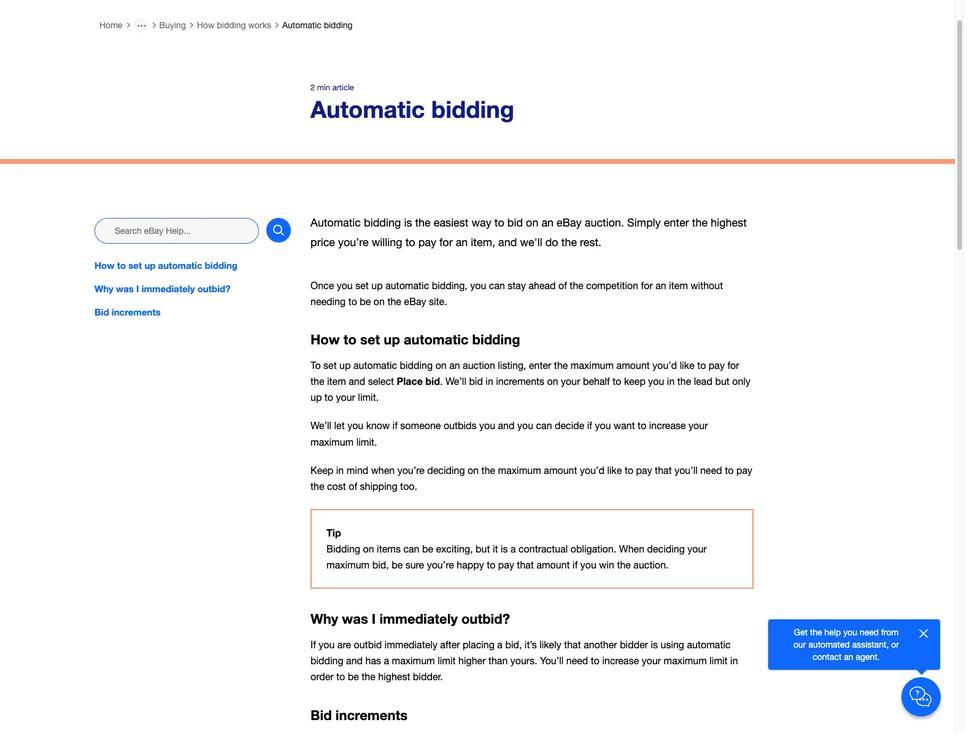Task type: locate. For each thing, give the bounding box(es) containing it.
automatic up why was i immediately outbid? link
[[158, 260, 202, 271]]

auction. down when
[[634, 559, 669, 571]]

decide
[[555, 420, 585, 431]]

way
[[472, 216, 492, 229]]

need up assistant, at the right of page
[[860, 628, 880, 638]]

the up . we'll bid in increments on your behalf to keep you in the lead but only up to your limit.
[[555, 360, 568, 371]]

0 horizontal spatial item
[[327, 376, 346, 387]]

maximum up bidder.
[[392, 656, 435, 667]]

bid, down items on the left
[[373, 559, 389, 571]]

automatic bidding is the easiest way to bid on an ebay auction. simply enter the highest price you're willing to pay for an item, and we'll do the rest.
[[311, 216, 747, 249]]

0 horizontal spatial ebay
[[404, 296, 427, 307]]

bidding
[[327, 543, 361, 555]]

enter inside automatic bidding is the easiest way to bid on an ebay auction. simply enter the highest price you're willing to pay for an item, and we'll do the rest.
[[664, 216, 690, 229]]

1 vertical spatial amount
[[544, 465, 578, 476]]

want
[[614, 420, 635, 431]]

how for how bidding works link
[[197, 20, 215, 30]]

a
[[511, 543, 516, 555], [498, 640, 503, 651], [384, 656, 389, 667]]

on
[[526, 216, 539, 229], [374, 296, 385, 307], [436, 360, 447, 371], [548, 376, 559, 387], [468, 465, 479, 476], [363, 543, 374, 555]]

how to set up automatic bidding up why was i immediately outbid? link
[[95, 260, 238, 271]]

1 vertical spatial bid,
[[506, 640, 522, 651]]

if
[[311, 640, 316, 651]]

2 vertical spatial you're
[[427, 559, 454, 571]]

tip bidding on items can be exciting, but it is a contractual obligation. when deciding your maximum bid, be sure you're happy to pay that amount if you win the auction.
[[327, 527, 707, 571]]

limit. down know
[[357, 436, 377, 447]]

0 vertical spatial can
[[489, 280, 505, 291]]

deciding right when
[[648, 543, 685, 555]]

0 horizontal spatial for
[[440, 236, 453, 249]]

on left items on the left
[[363, 543, 374, 555]]

amount up 'keep'
[[617, 360, 650, 371]]

maximum inside to set up automatic bidding on an auction listing, enter the maximum amount you'd like to pay for the item and select
[[571, 360, 614, 371]]

you down . we'll bid in increments on your behalf to keep you in the lead but only up to your limit.
[[518, 420, 534, 431]]

limit. down select
[[358, 392, 379, 403]]

an left the item,
[[456, 236, 468, 249]]

you inside get the help you need from our automated assistant, or contact an agent.
[[844, 628, 858, 638]]

the right get
[[811, 628, 823, 638]]

on left behalf at right
[[548, 376, 559, 387]]

maximum inside we'll let you know if someone outbids you and you can decide if you want to increase your maximum limit.
[[311, 436, 354, 447]]

1 vertical spatial of
[[349, 481, 358, 492]]

on up we'll
[[526, 216, 539, 229]]

an left without
[[656, 280, 667, 291]]

limit. inside . we'll bid in increments on your behalf to keep you in the lead but only up to your limit.
[[358, 392, 379, 403]]

be right "needing"
[[360, 296, 371, 307]]

1 vertical spatial and
[[349, 376, 366, 387]]

automatic for automatic bidding
[[283, 20, 322, 30]]

for up only
[[728, 360, 740, 371]]

1 horizontal spatial how to set up automatic bidding
[[311, 332, 521, 348]]

maximum inside tip bidding on items can be exciting, but it is a contractual obligation. when deciding your maximum bid, be sure you're happy to pay that amount if you win the auction.
[[327, 559, 370, 571]]

1 horizontal spatial need
[[701, 465, 723, 476]]

0 vertical spatial ebay
[[557, 216, 582, 229]]

0 vertical spatial amount
[[617, 360, 650, 371]]

how for how to set up automatic bidding link
[[95, 260, 115, 271]]

up down the "willing"
[[372, 280, 383, 291]]

2 horizontal spatial increments
[[496, 376, 545, 387]]

for right competition
[[642, 280, 653, 291]]

in right 'keep'
[[668, 376, 675, 387]]

set right once
[[356, 280, 369, 291]]

that
[[655, 465, 672, 476], [517, 559, 534, 571], [565, 640, 581, 651]]

get
[[794, 628, 808, 638]]

on inside . we'll bid in increments on your behalf to keep you in the lead but only up to your limit.
[[548, 376, 559, 387]]

amount down contractual
[[537, 559, 570, 571]]

on inside once you set up automatic bidding, you can stay ahead of the competition for an item without needing to be on the ebay site.
[[374, 296, 385, 307]]

the down has
[[362, 672, 376, 683]]

0 vertical spatial why
[[95, 283, 114, 294]]

0 vertical spatial for
[[440, 236, 453, 249]]

need right you'll
[[567, 656, 589, 667]]

mind
[[347, 465, 369, 476]]

to inside we'll let you know if someone outbids you and you can decide if you want to increase your maximum limit.
[[638, 420, 647, 431]]

increase
[[650, 420, 686, 431], [603, 656, 640, 667]]

2 horizontal spatial can
[[536, 420, 553, 431]]

sure
[[406, 559, 425, 571]]

cost
[[327, 481, 346, 492]]

1 horizontal spatial of
[[559, 280, 567, 291]]

rest.
[[580, 236, 602, 249]]

enter inside to set up automatic bidding on an auction listing, enter the maximum amount you'd like to pay for the item and select
[[529, 360, 552, 371]]

to
[[495, 216, 505, 229], [406, 236, 416, 249], [117, 260, 126, 271], [349, 296, 357, 307], [344, 332, 357, 348], [698, 360, 707, 371], [613, 376, 622, 387], [325, 392, 334, 403], [638, 420, 647, 431], [625, 465, 634, 476], [725, 465, 734, 476], [487, 559, 496, 571], [591, 656, 600, 667], [337, 672, 345, 683]]

the right the simply
[[693, 216, 708, 229]]

1 vertical spatial bid
[[311, 707, 332, 723]]

your
[[561, 376, 581, 387], [336, 392, 356, 403], [689, 420, 708, 431], [688, 543, 707, 555], [642, 656, 662, 667]]

automatic
[[158, 260, 202, 271], [386, 280, 429, 291], [404, 332, 469, 348], [354, 360, 397, 371], [688, 640, 731, 651]]

bid, left the it's
[[506, 640, 522, 651]]

outbid?
[[198, 283, 231, 294], [462, 611, 510, 627]]

how to set up automatic bidding up place bid
[[311, 332, 521, 348]]

1 vertical spatial increments
[[496, 376, 545, 387]]

0 vertical spatial of
[[559, 280, 567, 291]]

2 vertical spatial amount
[[537, 559, 570, 571]]

need right you'll at the bottom
[[701, 465, 723, 476]]

like down want
[[608, 465, 622, 476]]

1 horizontal spatial you're
[[398, 465, 425, 476]]

2 horizontal spatial need
[[860, 628, 880, 638]]

highest inside automatic bidding is the easiest way to bid on an ebay auction. simply enter the highest price you're willing to pay for an item, and we'll do the rest.
[[711, 216, 747, 229]]

enter
[[664, 216, 690, 229], [529, 360, 552, 371]]

1 horizontal spatial increments
[[336, 707, 408, 723]]

is inside automatic bidding is the easiest way to bid on an ebay auction. simply enter the highest price you're willing to pay for an item, and we'll do the rest.
[[404, 216, 412, 229]]

you're up "too."
[[398, 465, 425, 476]]

pay inside tip bidding on items can be exciting, but it is a contractual obligation. when deciding your maximum bid, be sure you're happy to pay that amount if you win the auction.
[[499, 559, 515, 571]]

outbids
[[444, 420, 477, 431]]

maximum down let in the bottom of the page
[[311, 436, 354, 447]]

1 horizontal spatial enter
[[664, 216, 690, 229]]

i
[[136, 283, 139, 294], [372, 611, 376, 627]]

shipping
[[360, 481, 398, 492]]

automatic inside 2 min article automatic bidding
[[311, 95, 425, 123]]

0 horizontal spatial deciding
[[428, 465, 465, 476]]

after
[[441, 640, 460, 651]]

0 vertical spatial we'll
[[446, 376, 467, 387]]

immediately down how to set up automatic bidding link
[[142, 283, 195, 294]]

pay inside automatic bidding is the easiest way to bid on an ebay auction. simply enter the highest price you're willing to pay for an item, and we'll do the rest.
[[419, 236, 437, 249]]

item inside once you set up automatic bidding, you can stay ahead of the competition for an item without needing to be on the ebay site.
[[670, 280, 689, 291]]

1 vertical spatial item
[[327, 376, 346, 387]]

our
[[794, 640, 807, 650]]

up inside to set up automatic bidding on an auction listing, enter the maximum amount you'd like to pay for the item and select
[[340, 360, 351, 371]]

0 vertical spatial bid increments
[[95, 307, 161, 318]]

2 vertical spatial immediately
[[385, 640, 438, 651]]

maximum down we'll let you know if someone outbids you and you can decide if you want to increase your maximum limit.
[[498, 465, 542, 476]]

outbid? up placing
[[462, 611, 510, 627]]

bid
[[508, 216, 523, 229], [426, 375, 440, 387], [469, 376, 483, 387]]

1 vertical spatial that
[[517, 559, 534, 571]]

1 vertical spatial auction.
[[634, 559, 669, 571]]

0 vertical spatial auction.
[[585, 216, 625, 229]]

bidding inside 2 min article automatic bidding
[[432, 95, 515, 123]]

up down search ebay help... text field
[[145, 260, 156, 271]]

outbid? inside why was i immediately outbid? link
[[198, 283, 231, 294]]

item
[[670, 280, 689, 291], [327, 376, 346, 387]]

. we'll bid in increments on your behalf to keep you in the lead but only up to your limit.
[[311, 376, 751, 403]]

you'll
[[675, 465, 698, 476]]

0 vertical spatial like
[[680, 360, 695, 371]]

i up outbid
[[372, 611, 376, 627]]

how to set up automatic bidding link
[[95, 259, 291, 272]]

set right to on the left
[[324, 360, 337, 371]]

if down obligation.
[[573, 559, 578, 571]]

we'll left let in the bottom of the page
[[311, 420, 332, 431]]

2 vertical spatial is
[[651, 640, 658, 651]]

need inside if you are outbid immediately after placing a bid, it's likely that another bidder is using automatic bidding and has a maximum limit higher than yours. you'll need to increase your maximum limit in order to be the highest bidder.
[[567, 656, 589, 667]]

automatic up the price at the left top of the page
[[311, 216, 361, 229]]

on up .
[[436, 360, 447, 371]]

2 horizontal spatial a
[[511, 543, 516, 555]]

increase right want
[[650, 420, 686, 431]]

1 horizontal spatial outbid?
[[462, 611, 510, 627]]

increase inside if you are outbid immediately after placing a bid, it's likely that another bidder is using automatic bidding and has a maximum limit higher than yours. you'll need to increase your maximum limit in order to be the highest bidder.
[[603, 656, 640, 667]]

1 vertical spatial can
[[536, 420, 553, 431]]

increments down listing,
[[496, 376, 545, 387]]

up inside once you set up automatic bidding, you can stay ahead of the competition for an item without needing to be on the ebay site.
[[372, 280, 383, 291]]

bidding inside to set up automatic bidding on an auction listing, enter the maximum amount you'd like to pay for the item and select
[[400, 360, 433, 371]]

0 vertical spatial highest
[[711, 216, 747, 229]]

you right help at the right bottom of the page
[[844, 628, 858, 638]]

home link
[[99, 20, 123, 30]]

2 vertical spatial can
[[404, 543, 420, 555]]

bidding
[[217, 20, 246, 30], [324, 20, 353, 30], [432, 95, 515, 123], [364, 216, 401, 229], [205, 260, 238, 271], [473, 332, 521, 348], [400, 360, 433, 371]]

on right "needing"
[[374, 296, 385, 307]]

the inside get the help you need from our automated assistant, or contact an agent.
[[811, 628, 823, 638]]

automatic up 'limit'
[[688, 640, 731, 651]]

bid right the place
[[426, 375, 440, 387]]

and left we'll
[[499, 236, 517, 249]]

like up lead but
[[680, 360, 695, 371]]

you right once
[[337, 280, 353, 291]]

1 horizontal spatial how
[[197, 20, 215, 30]]

the inside if you are outbid immediately after placing a bid, it's likely that another bidder is using automatic bidding and has a maximum limit higher than yours. you'll need to increase your maximum limit in order to be the highest bidder.
[[362, 672, 376, 683]]

2 horizontal spatial you're
[[427, 559, 454, 571]]

to set up automatic bidding on an auction listing, enter the maximum amount you'd like to pay for the item and select
[[311, 360, 740, 387]]

be inside once you set up automatic bidding, you can stay ahead of the competition for an item without needing to be on the ebay site.
[[360, 296, 371, 307]]

0 horizontal spatial if
[[393, 420, 398, 431]]

listing,
[[498, 360, 527, 371]]

if right decide
[[588, 420, 593, 431]]

bid increments link
[[95, 305, 291, 319]]

2 vertical spatial automatic
[[311, 216, 361, 229]]

for down easiest
[[440, 236, 453, 249]]

1 vertical spatial enter
[[529, 360, 552, 371]]

increments
[[112, 307, 161, 318], [496, 376, 545, 387], [336, 707, 408, 723]]

you're inside tip bidding on items can be exciting, but it is a contractual obligation. when deciding your maximum bid, be sure you're happy to pay that amount if you win the auction.
[[427, 559, 454, 571]]

1 vertical spatial need
[[860, 628, 880, 638]]

set inside once you set up automatic bidding, you can stay ahead of the competition for an item without needing to be on the ebay site.
[[356, 280, 369, 291]]

if right know
[[393, 420, 398, 431]]

increase down bidder
[[603, 656, 640, 667]]

automatic down article
[[311, 95, 425, 123]]

that left you'll at the bottom
[[655, 465, 672, 476]]

be
[[360, 296, 371, 307], [422, 543, 434, 555], [392, 559, 403, 571], [348, 672, 359, 683]]

bidding inside automatic bidding is the easiest way to bid on an ebay auction. simply enter the highest price you're willing to pay for an item, and we'll do the rest.
[[364, 216, 401, 229]]

amount
[[617, 360, 650, 371], [544, 465, 578, 476], [537, 559, 570, 571]]

the right win
[[617, 559, 631, 571]]

bid inside automatic bidding is the easiest way to bid on an ebay auction. simply enter the highest price you're willing to pay for an item, and we'll do the rest.
[[508, 216, 523, 229]]

0 horizontal spatial need
[[567, 656, 589, 667]]

pay down easiest
[[419, 236, 437, 249]]

Search eBay Help... text field
[[95, 218, 259, 244]]

1 horizontal spatial increase
[[650, 420, 686, 431]]

automatic up select
[[354, 360, 397, 371]]

placing
[[463, 640, 495, 651]]

we'll inside . we'll bid in increments on your behalf to keep you in the lead but only up to your limit.
[[446, 376, 467, 387]]

you'd
[[653, 360, 678, 371], [580, 465, 605, 476]]

1 vertical spatial automatic
[[311, 95, 425, 123]]

bid inside . we'll bid in increments on your behalf to keep you in the lead but only up to your limit.
[[469, 376, 483, 387]]

the
[[415, 216, 431, 229], [693, 216, 708, 229], [562, 236, 577, 249], [570, 280, 584, 291], [388, 296, 402, 307], [555, 360, 568, 371], [311, 376, 325, 387], [678, 376, 692, 387], [482, 465, 496, 476], [311, 481, 325, 492], [617, 559, 631, 571], [811, 628, 823, 638], [362, 672, 376, 683]]

0 vertical spatial how to set up automatic bidding
[[95, 260, 238, 271]]

can
[[489, 280, 505, 291], [536, 420, 553, 431], [404, 543, 420, 555]]

min
[[317, 83, 330, 92]]

bid increments
[[95, 307, 161, 318], [311, 707, 408, 723]]

1 horizontal spatial if
[[573, 559, 578, 571]]

bid
[[95, 307, 109, 318], [311, 707, 332, 723]]

0 horizontal spatial you're
[[338, 236, 369, 249]]

on inside to set up automatic bidding on an auction listing, enter the maximum amount you'd like to pay for the item and select
[[436, 360, 447, 371]]

automatic bidding main content
[[0, 13, 956, 733]]

you inside if you are outbid immediately after placing a bid, it's likely that another bidder is using automatic bidding and has a maximum limit higher than yours. you'll need to increase your maximum limit in order to be the highest bidder.
[[319, 640, 335, 651]]

0 horizontal spatial like
[[608, 465, 622, 476]]

the inside . we'll bid in increments on your behalf to keep you in the lead but only up to your limit.
[[678, 376, 692, 387]]

1 vertical spatial immediately
[[380, 611, 458, 627]]

immediately up bidder.
[[385, 640, 438, 651]]

how
[[197, 20, 215, 30], [95, 260, 115, 271], [311, 332, 340, 348]]

i down how to set up automatic bidding link
[[136, 283, 139, 294]]

2 horizontal spatial that
[[655, 465, 672, 476]]

0 horizontal spatial can
[[404, 543, 420, 555]]

0 horizontal spatial how
[[95, 260, 115, 271]]

bidding inside how to set up automatic bidding link
[[205, 260, 238, 271]]

amount down decide
[[544, 465, 578, 476]]

1 vertical spatial ebay
[[404, 296, 427, 307]]

from
[[882, 628, 899, 638]]

highest
[[711, 216, 747, 229], [378, 672, 411, 683]]

how inside how to set up automatic bidding link
[[95, 260, 115, 271]]

simply
[[628, 216, 661, 229]]

of right ahead
[[559, 280, 567, 291]]

automatic
[[283, 20, 322, 30], [311, 95, 425, 123], [311, 216, 361, 229]]

was
[[116, 283, 134, 294], [342, 611, 368, 627]]

ahead
[[529, 280, 556, 291]]

to inside tip bidding on items can be exciting, but it is a contractual obligation. when deciding your maximum bid, be sure you're happy to pay that amount if you win the auction.
[[487, 559, 496, 571]]

buying link
[[159, 20, 186, 30]]

2 vertical spatial a
[[384, 656, 389, 667]]

item up let in the bottom of the page
[[327, 376, 346, 387]]

bid up we'll
[[508, 216, 523, 229]]

you
[[337, 280, 353, 291], [471, 280, 487, 291], [649, 376, 665, 387], [348, 420, 364, 431], [480, 420, 496, 431], [518, 420, 534, 431], [595, 420, 611, 431], [581, 559, 597, 571], [844, 628, 858, 638], [319, 640, 335, 651]]

1 horizontal spatial is
[[501, 543, 508, 555]]

1 vertical spatial was
[[342, 611, 368, 627]]

item left without
[[670, 280, 689, 291]]

0 horizontal spatial a
[[384, 656, 389, 667]]

why was i immediately outbid? inside why was i immediately outbid? link
[[95, 283, 231, 294]]

that right likely
[[565, 640, 581, 651]]

of
[[559, 280, 567, 291], [349, 481, 358, 492]]

0 horizontal spatial highest
[[378, 672, 411, 683]]

let
[[334, 420, 345, 431]]

auction.
[[585, 216, 625, 229], [634, 559, 669, 571]]

and inside automatic bidding is the easiest way to bid on an ebay auction. simply enter the highest price you're willing to pay for an item, and we'll do the rest.
[[499, 236, 517, 249]]

1 horizontal spatial auction.
[[634, 559, 669, 571]]

1 horizontal spatial you'd
[[653, 360, 678, 371]]

1 horizontal spatial can
[[489, 280, 505, 291]]

2 horizontal spatial is
[[651, 640, 658, 651]]

0 vertical spatial that
[[655, 465, 672, 476]]

1 vertical spatial i
[[372, 611, 376, 627]]

can left decide
[[536, 420, 553, 431]]

in down auction
[[486, 376, 494, 387]]

or
[[892, 640, 900, 650]]

0 horizontal spatial why was i immediately outbid?
[[95, 283, 231, 294]]

1 vertical spatial bid increments
[[311, 707, 408, 723]]

in
[[486, 376, 494, 387], [668, 376, 675, 387], [336, 465, 344, 476], [731, 656, 739, 667]]

keep
[[311, 465, 334, 476]]

is left easiest
[[404, 216, 412, 229]]

1 vertical spatial why was i immediately outbid?
[[311, 611, 510, 627]]

the left lead but
[[678, 376, 692, 387]]

was inside why was i immediately outbid? link
[[116, 283, 134, 294]]

you're
[[338, 236, 369, 249], [398, 465, 425, 476], [427, 559, 454, 571]]

you right the 'if'
[[319, 640, 335, 651]]

using
[[661, 640, 685, 651]]

can left stay on the right top
[[489, 280, 505, 291]]

0 horizontal spatial increase
[[603, 656, 640, 667]]

you down obligation.
[[581, 559, 597, 571]]

bid,
[[373, 559, 389, 571], [506, 640, 522, 651]]

0 horizontal spatial that
[[517, 559, 534, 571]]

an left auction
[[450, 360, 460, 371]]

0 horizontal spatial bid,
[[373, 559, 389, 571]]

when
[[371, 465, 395, 476]]

0 horizontal spatial auction.
[[585, 216, 625, 229]]

once
[[311, 280, 334, 291]]

2 vertical spatial need
[[567, 656, 589, 667]]

ebay up do
[[557, 216, 582, 229]]

automatic inside to set up automatic bidding on an auction listing, enter the maximum amount you'd like to pay for the item and select
[[354, 360, 397, 371]]

is right the it
[[501, 543, 508, 555]]

up right to on the left
[[340, 360, 351, 371]]

ebay inside once you set up automatic bidding, you can stay ahead of the competition for an item without needing to be on the ebay site.
[[404, 296, 427, 307]]

1 vertical spatial for
[[642, 280, 653, 291]]

like
[[680, 360, 695, 371], [608, 465, 622, 476]]

amount inside tip bidding on items can be exciting, but it is a contractual obligation. when deciding your maximum bid, be sure you're happy to pay that amount if you win the auction.
[[537, 559, 570, 571]]

1 horizontal spatial a
[[498, 640, 503, 651]]

that inside if you are outbid immediately after placing a bid, it's likely that another bidder is using automatic bidding and has a maximum limit higher than yours. you'll need to increase your maximum limit in order to be the highest bidder.
[[565, 640, 581, 651]]

an inside to set up automatic bidding on an auction listing, enter the maximum amount you'd like to pay for the item and select
[[450, 360, 460, 371]]

0 vertical spatial you're
[[338, 236, 369, 249]]

1 horizontal spatial bid,
[[506, 640, 522, 651]]

place
[[397, 375, 423, 387]]

in right 'limit'
[[731, 656, 739, 667]]

pay up lead but
[[709, 360, 725, 371]]

a right has
[[384, 656, 389, 667]]

can up sure
[[404, 543, 420, 555]]

1 vertical spatial limit.
[[357, 436, 377, 447]]

maximum down bidding
[[327, 559, 370, 571]]

the right ahead
[[570, 280, 584, 291]]

0 horizontal spatial you'd
[[580, 465, 605, 476]]

are
[[338, 640, 351, 651]]

0 vertical spatial need
[[701, 465, 723, 476]]

0 horizontal spatial of
[[349, 481, 358, 492]]

1 horizontal spatial we'll
[[446, 376, 467, 387]]

0 horizontal spatial is
[[404, 216, 412, 229]]

of right cost
[[349, 481, 358, 492]]

2 vertical spatial how
[[311, 332, 340, 348]]

deciding
[[428, 465, 465, 476], [648, 543, 685, 555]]

up down to on the left
[[311, 392, 322, 403]]

pay right happy
[[499, 559, 515, 571]]

of inside keep in mind when you're deciding on the maximum amount you'd like to pay that you'll need to pay the cost of shipping too.
[[349, 481, 358, 492]]

on inside automatic bidding is the easiest way to bid on an ebay auction. simply enter the highest price you're willing to pay for an item, and we'll do the rest.
[[526, 216, 539, 229]]

article
[[333, 83, 354, 92]]

0 vertical spatial how
[[197, 20, 215, 30]]

automatic inside automatic bidding is the easiest way to bid on an ebay auction. simply enter the highest price you're willing to pay for an item, and we'll do the rest.
[[311, 216, 361, 229]]

you're right the price at the left top of the page
[[338, 236, 369, 249]]

and inside we'll let you know if someone outbids you and you can decide if you want to increase your maximum limit.
[[498, 420, 515, 431]]

1 vertical spatial we'll
[[311, 420, 332, 431]]



Task type: vqa. For each thing, say whether or not it's contained in the screenshot.
Money
no



Task type: describe. For each thing, give the bounding box(es) containing it.
obligation.
[[571, 543, 617, 555]]

up inside . we'll bid in increments on your behalf to keep you in the lead but only up to your limit.
[[311, 392, 322, 403]]

bid, inside if you are outbid immediately after placing a bid, it's likely that another bidder is using automatic bidding and has a maximum limit higher than yours. you'll need to increase your maximum limit in order to be the highest bidder.
[[506, 640, 522, 651]]

your inside if you are outbid immediately after placing a bid, it's likely that another bidder is using automatic bidding and has a maximum limit higher than yours. you'll need to increase your maximum limit in order to be the highest bidder.
[[642, 656, 662, 667]]

increase inside we'll let you know if someone outbids you and you can decide if you want to increase your maximum limit.
[[650, 420, 686, 431]]

set down search ebay help... text field
[[129, 260, 142, 271]]

someone
[[401, 420, 441, 431]]

an inside get the help you need from our automated assistant, or contact an agent.
[[845, 652, 854, 662]]

to inside to set up automatic bidding on an auction listing, enter the maximum amount you'd like to pay for the item and select
[[698, 360, 707, 371]]

for inside to set up automatic bidding on an auction listing, enter the maximum amount you'd like to pay for the item and select
[[728, 360, 740, 371]]

to inside once you set up automatic bidding, you can stay ahead of the competition for an item without needing to be on the ebay site.
[[349, 296, 357, 307]]

automated
[[809, 640, 851, 650]]

can inside we'll let you know if someone outbids you and you can decide if you want to increase your maximum limit.
[[536, 420, 553, 431]]

1 horizontal spatial why was i immediately outbid?
[[311, 611, 510, 627]]

contractual
[[519, 543, 568, 555]]

help
[[825, 628, 842, 638]]

the left site. on the top left of page
[[388, 296, 402, 307]]

bidding and
[[311, 656, 363, 667]]

to
[[311, 360, 321, 371]]

agent.
[[857, 652, 881, 662]]

you left want
[[595, 420, 611, 431]]

0 horizontal spatial increments
[[112, 307, 161, 318]]

stay
[[508, 280, 526, 291]]

get the help you need from our automated assistant, or contact an agent. tooltip
[[789, 626, 905, 663]]

it's
[[525, 640, 537, 651]]

an up do
[[542, 216, 554, 229]]

the down we'll let you know if someone outbids you and you can decide if you want to increase your maximum limit.
[[482, 465, 496, 476]]

tip
[[327, 527, 341, 538]]

items
[[377, 543, 401, 555]]

behalf
[[583, 376, 610, 387]]

do
[[546, 236, 559, 249]]

works
[[248, 20, 271, 30]]

has
[[366, 656, 381, 667]]

and inside to set up automatic bidding on an auction listing, enter the maximum amount you'd like to pay for the item and select
[[349, 376, 366, 387]]

like inside to set up automatic bidding on an auction listing, enter the maximum amount you'd like to pay for the item and select
[[680, 360, 695, 371]]

you right bidding,
[[471, 280, 487, 291]]

win
[[600, 559, 615, 571]]

amount inside to set up automatic bidding on an auction listing, enter the maximum amount you'd like to pay for the item and select
[[617, 360, 650, 371]]

the right do
[[562, 236, 577, 249]]

know
[[366, 420, 390, 431]]

1 vertical spatial outbid?
[[462, 611, 510, 627]]

why was i immediately outbid? link
[[95, 282, 291, 296]]

limit
[[710, 656, 728, 667]]

outbid
[[354, 640, 382, 651]]

bidder.
[[413, 672, 443, 683]]

on inside tip bidding on items can be exciting, but it is a contractual obligation. when deciding your maximum bid, be sure you're happy to pay that amount if you win the auction.
[[363, 543, 374, 555]]

once you set up automatic bidding, you can stay ahead of the competition for an item without needing to be on the ebay site.
[[311, 280, 724, 307]]

0 horizontal spatial bid
[[426, 375, 440, 387]]

bidding,
[[432, 280, 468, 291]]

can inside tip bidding on items can be exciting, but it is a contractual obligation. when deciding your maximum bid, be sure you're happy to pay that amount if you win the auction.
[[404, 543, 420, 555]]

if you are outbid immediately after placing a bid, it's likely that another bidder is using automatic bidding and has a maximum limit higher than yours. you'll need to increase your maximum limit in order to be the highest bidder.
[[311, 640, 739, 683]]

automatic bidding
[[283, 20, 353, 30]]

bid, inside tip bidding on items can be exciting, but it is a contractual obligation. when deciding your maximum bid, be sure you're happy to pay that amount if you win the auction.
[[373, 559, 389, 571]]

for inside once you set up automatic bidding, you can stay ahead of the competition for an item without needing to be on the ebay site.
[[642, 280, 653, 291]]

of inside once you set up automatic bidding, you can stay ahead of the competition for an item without needing to be on the ebay site.
[[559, 280, 567, 291]]

1 vertical spatial how to set up automatic bidding
[[311, 332, 521, 348]]

increments inside . we'll bid in increments on your behalf to keep you in the lead but only up to your limit.
[[496, 376, 545, 387]]

the inside tip bidding on items can be exciting, but it is a contractual obligation. when deciding your maximum bid, be sure you're happy to pay that amount if you win the auction.
[[617, 559, 631, 571]]

assistant,
[[853, 640, 890, 650]]

amount inside keep in mind when you're deciding on the maximum amount you'd like to pay that you'll need to pay the cost of shipping too.
[[544, 465, 578, 476]]

deciding inside tip bidding on items can be exciting, but it is a contractual obligation. when deciding your maximum bid, be sure you're happy to pay that amount if you win the auction.
[[648, 543, 685, 555]]

like inside keep in mind when you're deciding on the maximum amount you'd like to pay that you'll need to pay the cost of shipping too.
[[608, 465, 622, 476]]

ebay inside automatic bidding is the easiest way to bid on an ebay auction. simply enter the highest price you're willing to pay for an item, and we'll do the rest.
[[557, 216, 582, 229]]

too.
[[401, 481, 418, 492]]

you're inside keep in mind when you're deciding on the maximum amount you'd like to pay that you'll need to pay the cost of shipping too.
[[398, 465, 425, 476]]

auction
[[463, 360, 496, 371]]

competition
[[587, 280, 639, 291]]

order
[[311, 672, 334, 683]]

be up sure
[[422, 543, 434, 555]]

if inside tip bidding on items can be exciting, but it is a contractual obligation. when deciding your maximum bid, be sure you're happy to pay that amount if you win the auction.
[[573, 559, 578, 571]]

happy
[[457, 559, 484, 571]]

how bidding works link
[[197, 20, 271, 30]]

the down to on the left
[[311, 376, 325, 387]]

than
[[489, 656, 508, 667]]

you right let in the bottom of the page
[[348, 420, 364, 431]]

0 vertical spatial immediately
[[142, 283, 195, 294]]

easiest
[[434, 216, 469, 229]]

up up select
[[384, 332, 400, 348]]

i inside why was i immediately outbid? link
[[136, 283, 139, 294]]

set inside to set up automatic bidding on an auction listing, enter the maximum amount you'd like to pay for the item and select
[[324, 360, 337, 371]]

limit. inside we'll let you know if someone outbids you and you can decide if you want to increase your maximum limit.
[[357, 436, 377, 447]]

needing
[[311, 296, 346, 307]]

maximum inside keep in mind when you're deciding on the maximum amount you'd like to pay that you'll need to pay the cost of shipping too.
[[498, 465, 542, 476]]

immediately inside if you are outbid immediately after placing a bid, it's likely that another bidder is using automatic bidding and has a maximum limit higher than yours. you'll need to increase your maximum limit in order to be the highest bidder.
[[385, 640, 438, 651]]

be inside if you are outbid immediately after placing a bid, it's likely that another bidder is using automatic bidding and has a maximum limit higher than yours. you'll need to increase your maximum limit in order to be the highest bidder.
[[348, 672, 359, 683]]

set up select
[[361, 332, 380, 348]]

how bidding works
[[197, 20, 271, 30]]

is inside tip bidding on items can be exciting, but it is a contractual obligation. when deciding your maximum bid, be sure you're happy to pay that amount if you win the auction.
[[501, 543, 508, 555]]

another
[[584, 640, 618, 651]]

2 vertical spatial increments
[[336, 707, 408, 723]]

exciting,
[[436, 543, 473, 555]]

you're inside automatic bidding is the easiest way to bid on an ebay auction. simply enter the highest price you're willing to pay for an item, and we'll do the rest.
[[338, 236, 369, 249]]

.
[[440, 376, 443, 387]]

2 min article automatic bidding
[[311, 83, 515, 123]]

pay inside to set up automatic bidding on an auction listing, enter the maximum amount you'd like to pay for the item and select
[[709, 360, 725, 371]]

on inside keep in mind when you're deciding on the maximum amount you'd like to pay that you'll need to pay the cost of shipping too.
[[468, 465, 479, 476]]

your inside we'll let you know if someone outbids you and you can decide if you want to increase your maximum limit.
[[689, 420, 708, 431]]

yours.
[[511, 656, 538, 667]]

0 horizontal spatial bid
[[95, 307, 109, 318]]

that inside keep in mind when you're deciding on the maximum amount you'd like to pay that you'll need to pay the cost of shipping too.
[[655, 465, 672, 476]]

likely
[[540, 640, 562, 651]]

0 horizontal spatial bid increments
[[95, 307, 161, 318]]

buying
[[159, 20, 186, 30]]

deciding inside keep in mind when you're deciding on the maximum amount you'd like to pay that you'll need to pay the cost of shipping too.
[[428, 465, 465, 476]]

automatic inside once you set up automatic bidding, you can stay ahead of the competition for an item without needing to be on the ebay site.
[[386, 280, 429, 291]]

pay left you'll at the bottom
[[637, 465, 653, 476]]

the down keep
[[311, 481, 325, 492]]

you inside . we'll bid in increments on your behalf to keep you in the lead but only up to your limit.
[[649, 376, 665, 387]]

can inside once you set up automatic bidding, you can stay ahead of the competition for an item without needing to be on the ebay site.
[[489, 280, 505, 291]]

contact
[[813, 652, 842, 662]]

your inside tip bidding on items can be exciting, but it is a contractual obligation. when deciding your maximum bid, be sure you're happy to pay that amount if you win the auction.
[[688, 543, 707, 555]]

1 horizontal spatial bid
[[311, 707, 332, 723]]

maximum down using
[[664, 656, 707, 667]]

lead but
[[694, 376, 730, 387]]

that inside tip bidding on items can be exciting, but it is a contractual obligation. when deciding your maximum bid, be sure you're happy to pay that amount if you win the auction.
[[517, 559, 534, 571]]

limit higher
[[438, 656, 486, 667]]

keep
[[625, 376, 646, 387]]

without
[[691, 280, 724, 291]]

it
[[493, 543, 498, 555]]

we'll let you know if someone outbids you and you can decide if you want to increase your maximum limit.
[[311, 420, 708, 447]]

1 vertical spatial a
[[498, 640, 503, 651]]

2 horizontal spatial if
[[588, 420, 593, 431]]

item,
[[471, 236, 496, 249]]

home
[[99, 20, 123, 30]]

automatic down site. on the top left of page
[[404, 332, 469, 348]]

auction. inside automatic bidding is the easiest way to bid on an ebay auction. simply enter the highest price you're willing to pay for an item, and we'll do the rest.
[[585, 216, 625, 229]]

price
[[311, 236, 335, 249]]

but
[[476, 543, 490, 555]]

need inside get the help you need from our automated assistant, or contact an agent.
[[860, 628, 880, 638]]

bidder
[[620, 640, 649, 651]]

highest inside if you are outbid immediately after placing a bid, it's likely that another bidder is using automatic bidding and has a maximum limit higher than yours. you'll need to increase your maximum limit in order to be the highest bidder.
[[378, 672, 411, 683]]

select
[[368, 376, 394, 387]]

automatic for automatic bidding is the easiest way to bid on an ebay auction. simply enter the highest price you're willing to pay for an item, and we'll do the rest.
[[311, 216, 361, 229]]

you'd inside keep in mind when you're deciding on the maximum amount you'd like to pay that you'll need to pay the cost of shipping too.
[[580, 465, 605, 476]]

an inside once you set up automatic bidding, you can stay ahead of the competition for an item without needing to be on the ebay site.
[[656, 280, 667, 291]]

in inside keep in mind when you're deciding on the maximum amount you'd like to pay that you'll need to pay the cost of shipping too.
[[336, 465, 344, 476]]

we'll inside we'll let you know if someone outbids you and you can decide if you want to increase your maximum limit.
[[311, 420, 332, 431]]

get the help you need from our automated assistant, or contact an agent.
[[794, 628, 900, 662]]

1 vertical spatial why
[[311, 611, 339, 627]]

is inside if you are outbid immediately after placing a bid, it's likely that another bidder is using automatic bidding and has a maximum limit higher than yours. you'll need to increase your maximum limit in order to be the highest bidder.
[[651, 640, 658, 651]]

you inside tip bidding on items can be exciting, but it is a contractual obligation. when deciding your maximum bid, be sure you're happy to pay that amount if you win the auction.
[[581, 559, 597, 571]]

willing
[[372, 236, 403, 249]]

for inside automatic bidding is the easiest way to bid on an ebay auction. simply enter the highest price you're willing to pay for an item, and we'll do the rest.
[[440, 236, 453, 249]]

auction. inside tip bidding on items can be exciting, but it is a contractual obligation. when deciding your maximum bid, be sure you're happy to pay that amount if you win the auction.
[[634, 559, 669, 571]]

you right outbids
[[480, 420, 496, 431]]

when
[[620, 543, 645, 555]]

we'll
[[520, 236, 543, 249]]

item inside to set up automatic bidding on an auction listing, enter the maximum amount you'd like to pay for the item and select
[[327, 376, 346, 387]]

0 horizontal spatial how to set up automatic bidding
[[95, 260, 238, 271]]

a inside tip bidding on items can be exciting, but it is a contractual obligation. when deciding your maximum bid, be sure you're happy to pay that amount if you win the auction.
[[511, 543, 516, 555]]

in inside if you are outbid immediately after placing a bid, it's likely that another bidder is using automatic bidding and has a maximum limit higher than yours. you'll need to increase your maximum limit in order to be the highest bidder.
[[731, 656, 739, 667]]

be left sure
[[392, 559, 403, 571]]

automatic bidding link
[[283, 20, 353, 30]]

you'd inside to set up automatic bidding on an auction listing, enter the maximum amount you'd like to pay for the item and select
[[653, 360, 678, 371]]

the left easiest
[[415, 216, 431, 229]]

you'll
[[541, 656, 564, 667]]

automatic inside if you are outbid immediately after placing a bid, it's likely that another bidder is using automatic bidding and has a maximum limit higher than yours. you'll need to increase your maximum limit in order to be the highest bidder.
[[688, 640, 731, 651]]

place bid
[[397, 375, 440, 387]]

pay right you'll at the bottom
[[737, 465, 753, 476]]



